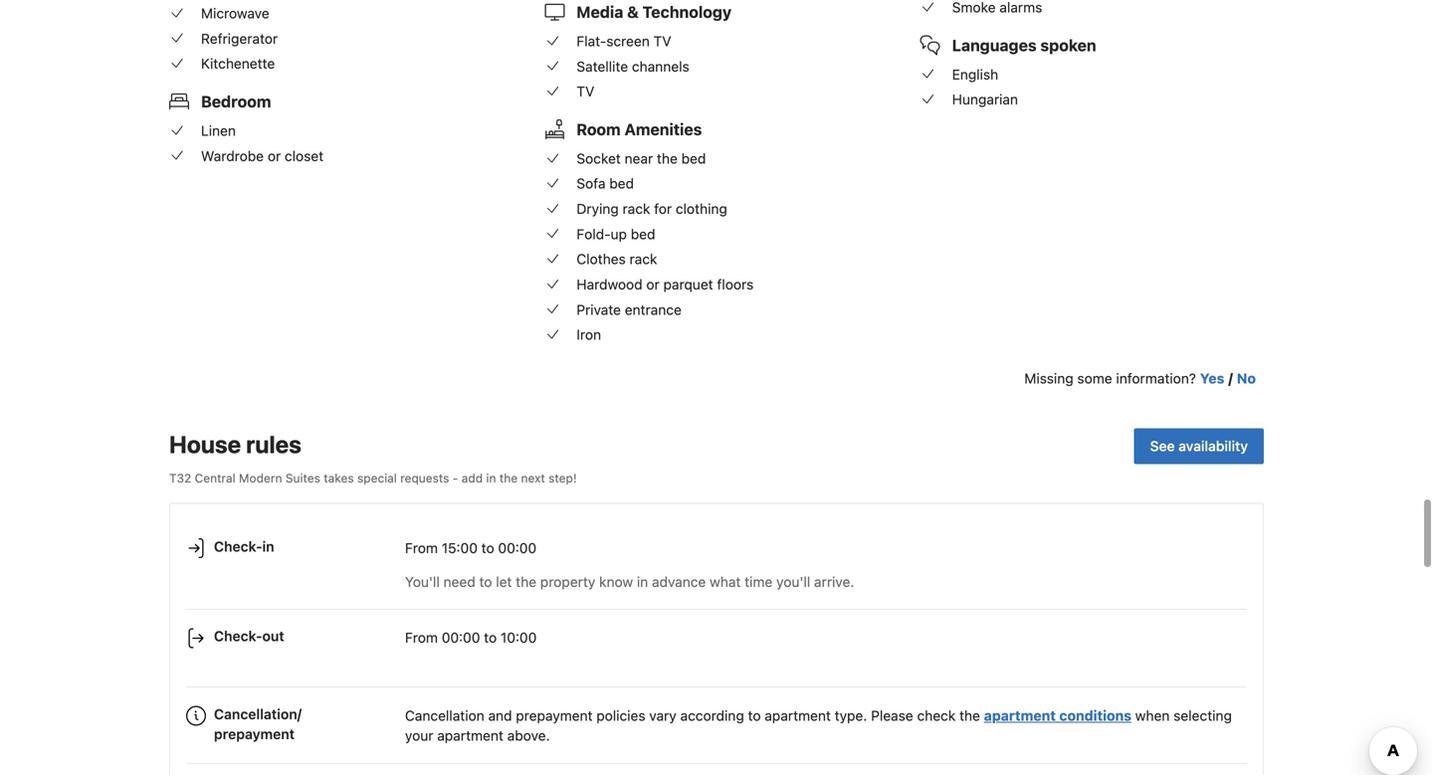 Task type: describe. For each thing, give the bounding box(es) containing it.
the left next
[[500, 471, 518, 485]]

please
[[871, 708, 914, 724]]

entrance
[[625, 301, 682, 318]]

media
[[577, 3, 624, 22]]

takes
[[324, 471, 354, 485]]

15:00
[[442, 540, 478, 556]]

sofa
[[577, 175, 606, 192]]

special
[[357, 471, 397, 485]]

hardwood
[[577, 276, 643, 293]]

missing
[[1025, 370, 1074, 387]]

suites
[[286, 471, 320, 485]]

fold-up bed
[[577, 226, 656, 242]]

fold-
[[577, 226, 611, 242]]

and
[[488, 708, 512, 724]]

some
[[1078, 370, 1113, 387]]

you'll
[[777, 574, 811, 590]]

vary
[[649, 708, 677, 724]]

arrive.
[[814, 574, 855, 590]]

closet
[[285, 148, 324, 164]]

2 horizontal spatial in
[[637, 574, 648, 590]]

amenities
[[625, 120, 702, 139]]

you'll need to let the property know in advance what time you'll arrive.
[[405, 574, 855, 590]]

the right near
[[657, 150, 678, 167]]

1 horizontal spatial tv
[[654, 33, 672, 49]]

no button
[[1237, 369, 1256, 389]]

linen
[[201, 122, 236, 139]]

prepayment inside cancellation/ prepayment
[[214, 726, 295, 743]]

wardrobe
[[201, 148, 264, 164]]

parquet
[[664, 276, 713, 293]]

to for 10:00
[[484, 630, 497, 646]]

10:00
[[501, 630, 537, 646]]

near
[[625, 150, 653, 167]]

drying rack for clothing
[[577, 201, 728, 217]]

no
[[1237, 370, 1256, 387]]

when
[[1136, 708, 1170, 724]]

1 horizontal spatial 00:00
[[498, 540, 537, 556]]

type.
[[835, 708, 867, 724]]

when selecting your apartment above.
[[405, 708, 1232, 744]]

technology
[[643, 3, 732, 22]]

selecting
[[1174, 708, 1232, 724]]

missing some information? yes / no
[[1025, 370, 1256, 387]]

languages spoken
[[952, 36, 1097, 55]]

check-in
[[214, 538, 274, 555]]

check
[[917, 708, 956, 724]]

microwave
[[201, 5, 269, 21]]

iron
[[577, 327, 601, 343]]

floors
[[717, 276, 754, 293]]

see availability button
[[1134, 429, 1264, 464]]

languages
[[952, 36, 1037, 55]]

1 horizontal spatial apartment
[[765, 708, 831, 724]]

according
[[680, 708, 744, 724]]

your
[[405, 728, 434, 744]]

room amenities
[[577, 120, 702, 139]]

requests
[[400, 471, 449, 485]]

t32 central modern suites takes special requests - add in the next step!
[[169, 471, 577, 485]]

from 00:00 to 10:00
[[405, 630, 537, 646]]

the right "let"
[[516, 574, 537, 590]]

-
[[453, 471, 458, 485]]

for
[[654, 201, 672, 217]]

2 vertical spatial bed
[[631, 226, 656, 242]]

t32
[[169, 471, 191, 485]]

sofa bed
[[577, 175, 634, 192]]

you'll
[[405, 574, 440, 590]]

to for let
[[479, 574, 492, 590]]

0 vertical spatial in
[[486, 471, 496, 485]]

apartment conditions link
[[984, 708, 1132, 724]]

wardrobe or closet
[[201, 148, 324, 164]]

see
[[1150, 438, 1175, 455]]

hardwood or parquet floors
[[577, 276, 754, 293]]

spoken
[[1041, 36, 1097, 55]]

cancellation/
[[214, 706, 302, 723]]

kitchenette
[[201, 55, 275, 72]]

see availability
[[1150, 438, 1248, 455]]

need
[[444, 574, 476, 590]]

channels
[[632, 58, 690, 74]]

room
[[577, 120, 621, 139]]

english
[[952, 66, 999, 82]]

satellite channels
[[577, 58, 690, 74]]

information?
[[1116, 370, 1196, 387]]

clothes
[[577, 251, 626, 267]]



Task type: vqa. For each thing, say whether or not it's contained in the screenshot.
selecting
yes



Task type: locate. For each thing, give the bounding box(es) containing it.
to right according
[[748, 708, 761, 724]]

flat-
[[577, 33, 607, 49]]

from down "you'll"
[[405, 630, 438, 646]]

hungarian
[[952, 91, 1018, 108]]

prepayment
[[516, 708, 593, 724], [214, 726, 295, 743]]

0 vertical spatial check-
[[214, 538, 262, 555]]

1 vertical spatial bed
[[610, 175, 634, 192]]

0 horizontal spatial prepayment
[[214, 726, 295, 743]]

modern
[[239, 471, 282, 485]]

to left "let"
[[479, 574, 492, 590]]

1 vertical spatial tv
[[577, 83, 595, 100]]

out
[[262, 628, 284, 645]]

apartment left conditions
[[984, 708, 1056, 724]]

cancellation/ prepayment
[[214, 706, 302, 743]]

bed down the amenities
[[682, 150, 706, 167]]

1 vertical spatial 00:00
[[442, 630, 480, 646]]

or for wardrobe
[[268, 148, 281, 164]]

clothing
[[676, 201, 728, 217]]

or left closet at top left
[[268, 148, 281, 164]]

availability
[[1179, 438, 1248, 455]]

cancellation
[[405, 708, 485, 724]]

2 check- from the top
[[214, 628, 262, 645]]

rack for clothes
[[630, 251, 657, 267]]

prepayment up "above."
[[516, 708, 593, 724]]

0 horizontal spatial or
[[268, 148, 281, 164]]

from for from 00:00 to 10:00
[[405, 630, 438, 646]]

check-
[[214, 538, 262, 555], [214, 628, 262, 645]]

rules
[[246, 431, 301, 459]]

step!
[[549, 471, 577, 485]]

1 from from the top
[[405, 540, 438, 556]]

or
[[268, 148, 281, 164], [647, 276, 660, 293]]

to left 10:00 at the left bottom of page
[[484, 630, 497, 646]]

1 vertical spatial from
[[405, 630, 438, 646]]

&
[[627, 3, 639, 22]]

or for hardwood
[[647, 276, 660, 293]]

private entrance
[[577, 301, 682, 318]]

yes
[[1200, 370, 1225, 387]]

00:00 down need
[[442, 630, 480, 646]]

check- up cancellation/
[[214, 628, 262, 645]]

time
[[745, 574, 773, 590]]

1 vertical spatial check-
[[214, 628, 262, 645]]

2 from from the top
[[405, 630, 438, 646]]

rack
[[623, 201, 650, 217], [630, 251, 657, 267]]

or up the entrance
[[647, 276, 660, 293]]

rack left for
[[623, 201, 650, 217]]

tv down satellite on the left top
[[577, 83, 595, 100]]

tv
[[654, 33, 672, 49], [577, 83, 595, 100]]

in right know
[[637, 574, 648, 590]]

1 vertical spatial or
[[647, 276, 660, 293]]

to for 00:00
[[482, 540, 494, 556]]

tv up channels
[[654, 33, 672, 49]]

clothes rack
[[577, 251, 657, 267]]

policies
[[597, 708, 646, 724]]

house
[[169, 431, 241, 459]]

0 vertical spatial rack
[[623, 201, 650, 217]]

add
[[462, 471, 483, 485]]

2 vertical spatial in
[[637, 574, 648, 590]]

in down modern
[[262, 538, 274, 555]]

next
[[521, 471, 545, 485]]

0 horizontal spatial in
[[262, 538, 274, 555]]

advance
[[652, 574, 706, 590]]

1 horizontal spatial or
[[647, 276, 660, 293]]

1 horizontal spatial prepayment
[[516, 708, 593, 724]]

0 vertical spatial prepayment
[[516, 708, 593, 724]]

1 horizontal spatial in
[[486, 471, 496, 485]]

0 vertical spatial tv
[[654, 33, 672, 49]]

from for from 15:00 to 00:00
[[405, 540, 438, 556]]

satellite
[[577, 58, 628, 74]]

check- for out
[[214, 628, 262, 645]]

bedroom
[[201, 92, 271, 111]]

property
[[540, 574, 596, 590]]

2 horizontal spatial apartment
[[984, 708, 1056, 724]]

00:00
[[498, 540, 537, 556], [442, 630, 480, 646]]

private
[[577, 301, 621, 318]]

0 horizontal spatial apartment
[[437, 728, 504, 744]]

media & technology
[[577, 3, 732, 22]]

from
[[405, 540, 438, 556], [405, 630, 438, 646]]

1 vertical spatial in
[[262, 538, 274, 555]]

the right "check"
[[960, 708, 980, 724]]

yes button
[[1200, 369, 1225, 389]]

the
[[657, 150, 678, 167], [500, 471, 518, 485], [516, 574, 537, 590], [960, 708, 980, 724]]

0 vertical spatial 00:00
[[498, 540, 537, 556]]

00:00 up "let"
[[498, 540, 537, 556]]

from up "you'll"
[[405, 540, 438, 556]]

apartment inside when selecting your apartment above.
[[437, 728, 504, 744]]

flat-screen tv
[[577, 33, 672, 49]]

0 vertical spatial from
[[405, 540, 438, 556]]

bed down near
[[610, 175, 634, 192]]

central
[[195, 471, 236, 485]]

check- for in
[[214, 538, 262, 555]]

to right 15:00
[[482, 540, 494, 556]]

in right add
[[486, 471, 496, 485]]

rack up hardwood or parquet floors
[[630, 251, 657, 267]]

bed right up
[[631, 226, 656, 242]]

what
[[710, 574, 741, 590]]

0 horizontal spatial tv
[[577, 83, 595, 100]]

conditions
[[1060, 708, 1132, 724]]

0 vertical spatial bed
[[682, 150, 706, 167]]

up
[[611, 226, 627, 242]]

check- down modern
[[214, 538, 262, 555]]

from 15:00 to 00:00
[[405, 540, 537, 556]]

prepayment down cancellation/
[[214, 726, 295, 743]]

check-out
[[214, 628, 284, 645]]

1 check- from the top
[[214, 538, 262, 555]]

refrigerator
[[201, 30, 278, 47]]

above.
[[507, 728, 550, 744]]

0 horizontal spatial 00:00
[[442, 630, 480, 646]]

socket near the bed
[[577, 150, 706, 167]]

house rules
[[169, 431, 301, 459]]

drying
[[577, 201, 619, 217]]

let
[[496, 574, 512, 590]]

socket
[[577, 150, 621, 167]]

apartment down cancellation
[[437, 728, 504, 744]]

bed
[[682, 150, 706, 167], [610, 175, 634, 192], [631, 226, 656, 242]]

0 vertical spatial or
[[268, 148, 281, 164]]

apartment left type.
[[765, 708, 831, 724]]

know
[[599, 574, 633, 590]]

screen
[[606, 33, 650, 49]]

1 vertical spatial prepayment
[[214, 726, 295, 743]]

in
[[486, 471, 496, 485], [262, 538, 274, 555], [637, 574, 648, 590]]

rack for drying
[[623, 201, 650, 217]]

/
[[1229, 370, 1233, 387]]

1 vertical spatial rack
[[630, 251, 657, 267]]



